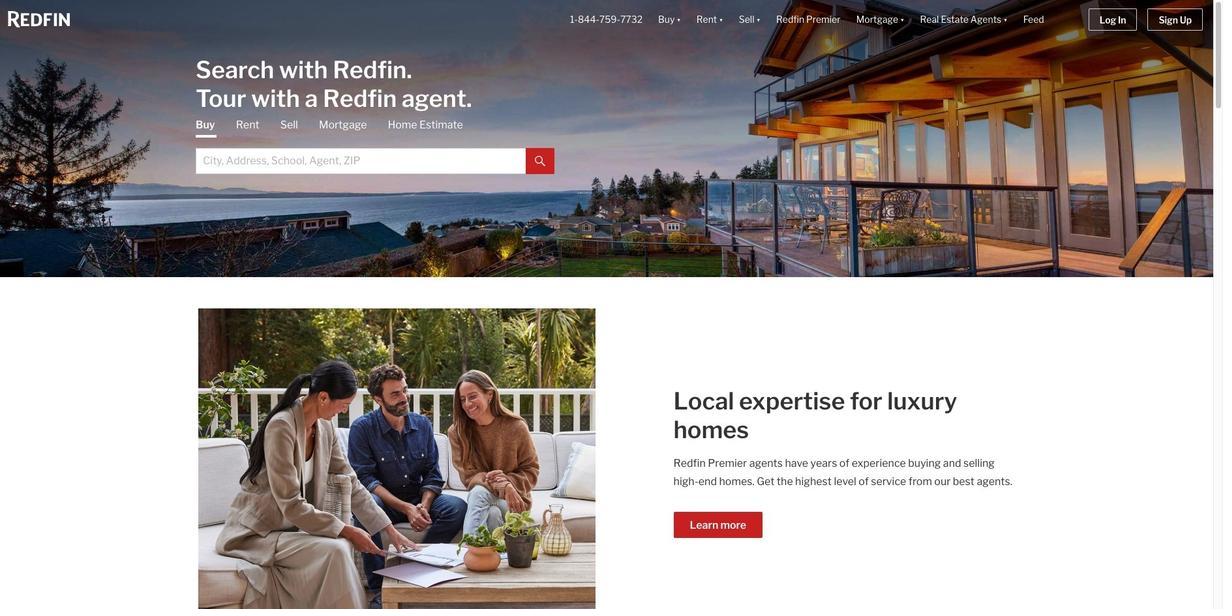 Task type: describe. For each thing, give the bounding box(es) containing it.
City, Address, School, Agent, ZIP search field
[[196, 148, 526, 174]]



Task type: locate. For each thing, give the bounding box(es) containing it.
tab list
[[196, 118, 555, 174]]

a woman showing a document for a backyard consultation. image
[[198, 309, 596, 610]]

submit search image
[[535, 156, 546, 167]]



Task type: vqa. For each thing, say whether or not it's contained in the screenshot.
Francisco
no



